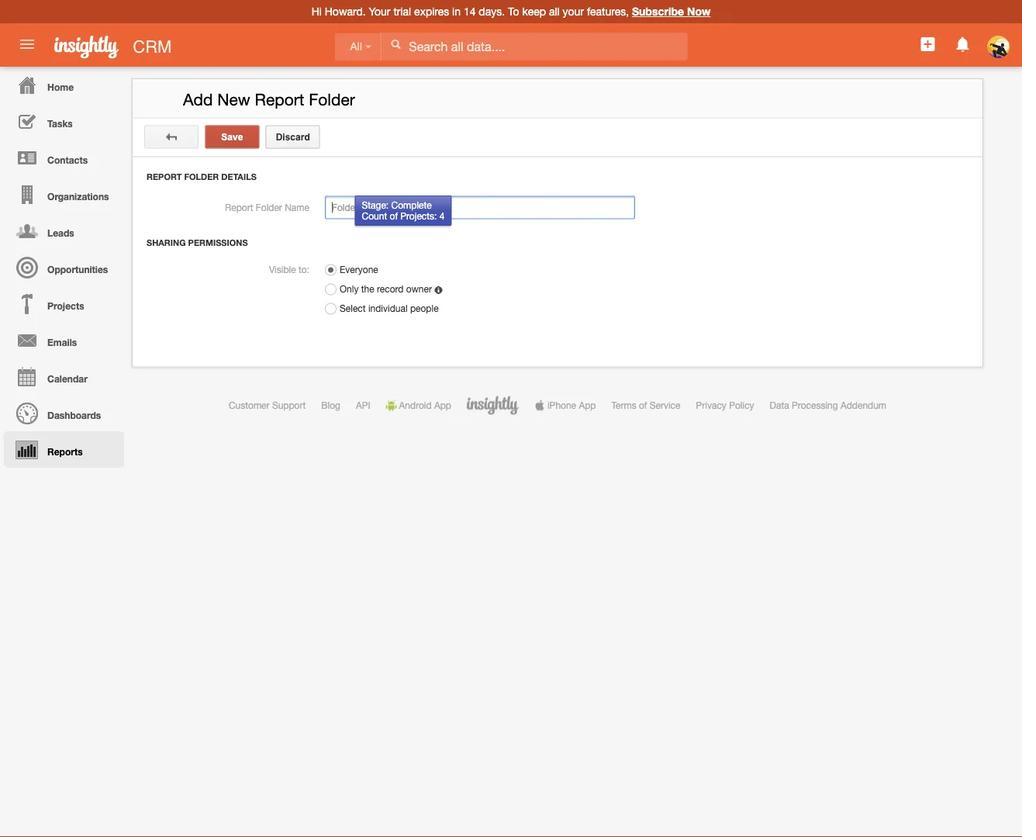 Task type: describe. For each thing, give the bounding box(es) containing it.
select
[[340, 303, 366, 314]]

save button
[[205, 125, 259, 149]]

your
[[369, 5, 391, 18]]

Only the record owner radio
[[325, 284, 337, 295]]

4
[[440, 211, 445, 222]]

android app link
[[386, 400, 452, 411]]

policy
[[730, 400, 755, 411]]

this record will only be visible to its creator and administrators. image
[[435, 286, 443, 294]]

leads
[[47, 227, 74, 238]]

owner
[[407, 284, 432, 295]]

name
[[285, 202, 310, 213]]

report for report folder details
[[147, 172, 182, 182]]

home
[[47, 81, 74, 92]]

service
[[650, 400, 681, 411]]

all
[[350, 41, 362, 53]]

tasks
[[47, 118, 73, 129]]

expires
[[415, 5, 450, 18]]

home link
[[4, 67, 124, 103]]

api link
[[356, 400, 371, 411]]

calendar link
[[4, 359, 124, 395]]

data
[[770, 400, 790, 411]]

folder for report folder details
[[184, 172, 219, 182]]

terms of service
[[612, 400, 681, 411]]

trial
[[394, 5, 412, 18]]

hi howard. your trial expires in 14 days. to keep all your features, subscribe now
[[312, 5, 711, 18]]

android app
[[399, 400, 452, 411]]

data processing addendum
[[770, 400, 887, 411]]

privacy policy
[[697, 400, 755, 411]]

individual
[[369, 303, 408, 314]]

your
[[563, 5, 584, 18]]

privacy policy link
[[697, 400, 755, 411]]

opportunities link
[[4, 249, 124, 286]]

projects
[[47, 300, 84, 311]]

app for android app
[[435, 400, 452, 411]]

record
[[377, 284, 404, 295]]

iphone app link
[[535, 400, 596, 411]]

only
[[340, 284, 359, 295]]

Search all data.... text field
[[382, 33, 688, 60]]

processing
[[792, 400, 839, 411]]

details
[[221, 172, 257, 182]]

calendar
[[47, 373, 88, 384]]

terms
[[612, 400, 637, 411]]

customer support
[[229, 400, 306, 411]]

addendum
[[841, 400, 887, 411]]

white image
[[391, 39, 401, 50]]

projects:
[[401, 211, 437, 222]]

app for iphone app
[[579, 400, 596, 411]]

only the record owner
[[340, 284, 432, 295]]

add
[[183, 90, 213, 109]]

privacy
[[697, 400, 727, 411]]

hi
[[312, 5, 322, 18]]

emails link
[[4, 322, 124, 359]]

organizations link
[[4, 176, 124, 213]]

howard.
[[325, 5, 366, 18]]

sharing
[[147, 238, 186, 248]]

organizations
[[47, 191, 109, 202]]

discard button
[[266, 125, 320, 149]]

of inside stage: complete count of projects: 4
[[390, 211, 398, 222]]

new
[[218, 90, 250, 109]]

emails
[[47, 337, 77, 348]]

14
[[464, 5, 476, 18]]

stage: complete count of projects: 4
[[362, 199, 445, 222]]

customer
[[229, 400, 270, 411]]

dashboards link
[[4, 395, 124, 432]]

navigation containing home
[[0, 67, 124, 468]]

contacts link
[[4, 140, 124, 176]]

leads link
[[4, 213, 124, 249]]

to
[[508, 5, 520, 18]]



Task type: vqa. For each thing, say whether or not it's contained in the screenshot.
Globex G990
no



Task type: locate. For each thing, give the bounding box(es) containing it.
report folder name
[[225, 202, 310, 213]]

app right android
[[435, 400, 452, 411]]

1 app from the left
[[435, 400, 452, 411]]

back image
[[166, 132, 177, 142]]

None radio
[[325, 264, 337, 276], [325, 303, 337, 315], [325, 264, 337, 276], [325, 303, 337, 315]]

Folder Name text field
[[325, 196, 636, 219]]

blog link
[[322, 400, 341, 411]]

reports
[[47, 446, 83, 457]]

of
[[390, 211, 398, 222], [639, 400, 648, 411]]

count
[[362, 211, 387, 222]]

opportunities
[[47, 264, 108, 275]]

subscribe
[[633, 5, 685, 18]]

1 vertical spatial folder
[[184, 172, 219, 182]]

0 horizontal spatial report
[[147, 172, 182, 182]]

of right terms
[[639, 400, 648, 411]]

2 horizontal spatial report
[[255, 90, 304, 109]]

0 vertical spatial report
[[255, 90, 304, 109]]

folder up discard
[[309, 90, 355, 109]]

stage:
[[362, 199, 389, 210]]

1 vertical spatial report
[[147, 172, 182, 182]]

data processing addendum link
[[770, 400, 887, 411]]

folder for report folder name
[[256, 202, 282, 213]]

report folder details
[[147, 172, 257, 182]]

visible
[[269, 264, 296, 275]]

1 horizontal spatial app
[[579, 400, 596, 411]]

blog
[[322, 400, 341, 411]]

0 vertical spatial folder
[[309, 90, 355, 109]]

android
[[399, 400, 432, 411]]

people
[[410, 303, 439, 314]]

terms of service link
[[612, 400, 681, 411]]

folder
[[309, 90, 355, 109], [184, 172, 219, 182], [256, 202, 282, 213]]

notifications image
[[954, 35, 973, 54]]

app right iphone
[[579, 400, 596, 411]]

support
[[272, 400, 306, 411]]

visible to:
[[269, 264, 310, 275]]

select individual people
[[340, 303, 439, 314]]

report
[[255, 90, 304, 109], [147, 172, 182, 182], [225, 202, 253, 213]]

folder left details
[[184, 172, 219, 182]]

report up discard
[[255, 90, 304, 109]]

save
[[221, 132, 243, 142]]

to:
[[299, 264, 310, 275]]

days.
[[479, 5, 505, 18]]

all
[[549, 5, 560, 18]]

1 horizontal spatial folder
[[256, 202, 282, 213]]

1 horizontal spatial of
[[639, 400, 648, 411]]

the
[[362, 284, 375, 295]]

crm
[[133, 36, 172, 56]]

complete
[[392, 199, 432, 210]]

all link
[[335, 33, 382, 61]]

0 horizontal spatial app
[[435, 400, 452, 411]]

discard
[[276, 132, 310, 142]]

projects link
[[4, 286, 124, 322]]

0 horizontal spatial of
[[390, 211, 398, 222]]

add new report folder
[[183, 90, 355, 109]]

permissions
[[188, 238, 248, 248]]

0 horizontal spatial folder
[[184, 172, 219, 182]]

in
[[453, 5, 461, 18]]

features,
[[587, 5, 629, 18]]

contacts
[[47, 154, 88, 165]]

tasks link
[[4, 103, 124, 140]]

2 vertical spatial report
[[225, 202, 253, 213]]

report down back 'image'
[[147, 172, 182, 182]]

subscribe now link
[[633, 5, 711, 18]]

report down details
[[225, 202, 253, 213]]

2 vertical spatial folder
[[256, 202, 282, 213]]

api
[[356, 400, 371, 411]]

navigation
[[0, 67, 124, 468]]

folder left name
[[256, 202, 282, 213]]

keep
[[523, 5, 546, 18]]

app
[[435, 400, 452, 411], [579, 400, 596, 411]]

0 vertical spatial of
[[390, 211, 398, 222]]

1 vertical spatial of
[[639, 400, 648, 411]]

iphone
[[548, 400, 577, 411]]

iphone app
[[548, 400, 596, 411]]

of right the "count"
[[390, 211, 398, 222]]

sharing permissions
[[147, 238, 248, 248]]

dashboards
[[47, 410, 101, 421]]

now
[[688, 5, 711, 18]]

everyone
[[340, 264, 379, 275]]

1 horizontal spatial report
[[225, 202, 253, 213]]

2 horizontal spatial folder
[[309, 90, 355, 109]]

report for report folder name
[[225, 202, 253, 213]]

customer support link
[[229, 400, 306, 411]]

2 app from the left
[[579, 400, 596, 411]]

reports link
[[4, 432, 124, 468]]



